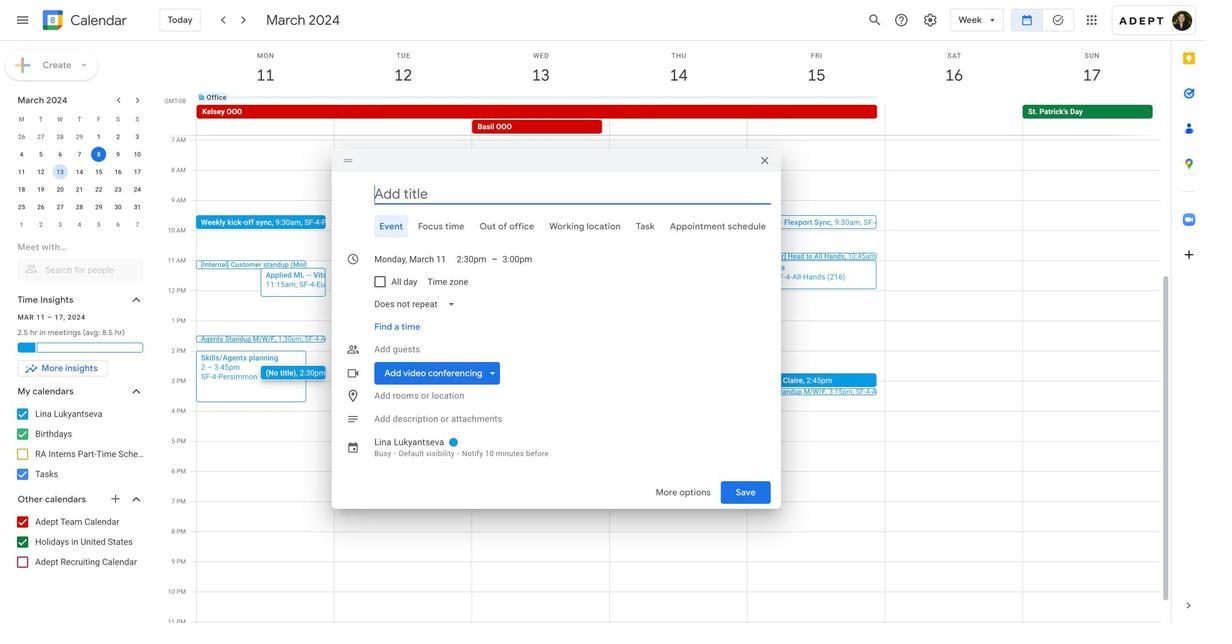 Task type: locate. For each thing, give the bounding box(es) containing it.
row
[[191, 82, 1171, 112], [191, 105, 1171, 135], [12, 111, 147, 128], [12, 128, 147, 146], [12, 146, 147, 163], [12, 163, 147, 181], [12, 181, 147, 199], [12, 199, 147, 216], [12, 216, 147, 234]]

april 5 element
[[91, 217, 106, 232]]

settings menu image
[[923, 13, 938, 28]]

4 element
[[14, 147, 29, 162]]

2 element
[[111, 129, 126, 144]]

april 6 element
[[111, 217, 126, 232]]

3 element
[[130, 129, 145, 144]]

february 28 element
[[53, 129, 68, 144]]

None search field
[[0, 236, 156, 281]]

12 element
[[33, 165, 48, 180]]

16 element
[[111, 165, 126, 180]]

Search for people to meet text field
[[25, 259, 136, 281]]

None field
[[369, 293, 465, 316]]

heading
[[68, 13, 127, 28]]

april 1 element
[[14, 217, 29, 232]]

5 element
[[33, 147, 48, 162]]

april 2 element
[[33, 217, 48, 232]]

grid
[[161, 41, 1171, 624]]

14 element
[[72, 165, 87, 180]]

row group
[[12, 128, 147, 234]]

11 element
[[14, 165, 29, 180]]

1 horizontal spatial tab list
[[1172, 41, 1206, 589]]

6 element
[[53, 147, 68, 162]]

0 horizontal spatial tab list
[[342, 215, 771, 238]]

february 29 element
[[72, 129, 87, 144]]

17 element
[[130, 165, 145, 180]]

23 element
[[111, 182, 126, 197]]

Start date text field
[[374, 248, 447, 271]]

Start time text field
[[457, 248, 487, 271]]

tab list
[[1172, 41, 1206, 589], [342, 215, 771, 238]]

18 element
[[14, 182, 29, 197]]

heading inside the calendar element
[[68, 13, 127, 28]]

7 element
[[72, 147, 87, 162]]

26 element
[[33, 200, 48, 215]]

25 element
[[14, 200, 29, 215]]

27 element
[[53, 200, 68, 215]]

13 element
[[53, 165, 68, 180]]

other calendars list
[[3, 513, 156, 573]]

28 element
[[72, 200, 87, 215]]

cell
[[334, 92, 472, 102], [472, 92, 610, 102], [610, 92, 748, 102], [748, 92, 885, 102], [885, 92, 1023, 102], [1023, 92, 1161, 102], [334, 105, 472, 135], [610, 105, 747, 135], [747, 105, 885, 135], [885, 105, 1023, 135], [89, 146, 108, 163], [51, 163, 70, 181]]

april 3 element
[[53, 217, 68, 232]]

21 element
[[72, 182, 87, 197]]



Task type: describe. For each thing, give the bounding box(es) containing it.
31 element
[[130, 200, 145, 215]]

22 element
[[91, 182, 106, 197]]

april 4 element
[[72, 217, 87, 232]]

march 2024 grid
[[12, 111, 147, 234]]

february 27 element
[[33, 129, 48, 144]]

9 element
[[111, 147, 126, 162]]

15 element
[[91, 165, 106, 180]]

10 element
[[130, 147, 145, 162]]

february 26 element
[[14, 129, 29, 144]]

30 element
[[111, 200, 126, 215]]

24 element
[[130, 182, 145, 197]]

19 element
[[33, 182, 48, 197]]

8, today element
[[91, 147, 106, 162]]

calendar element
[[40, 8, 127, 35]]

End time text field
[[503, 248, 533, 271]]

20 element
[[53, 182, 68, 197]]

1 element
[[91, 129, 106, 144]]

main drawer image
[[15, 13, 30, 28]]

add other calendars image
[[109, 493, 122, 506]]

my calendars list
[[3, 405, 156, 485]]

29 element
[[91, 200, 106, 215]]

april 7 element
[[130, 217, 145, 232]]

to element
[[492, 254, 498, 265]]

Add title text field
[[374, 185, 771, 204]]



Task type: vqa. For each thing, say whether or not it's contained in the screenshot.
1st list item from the top
no



